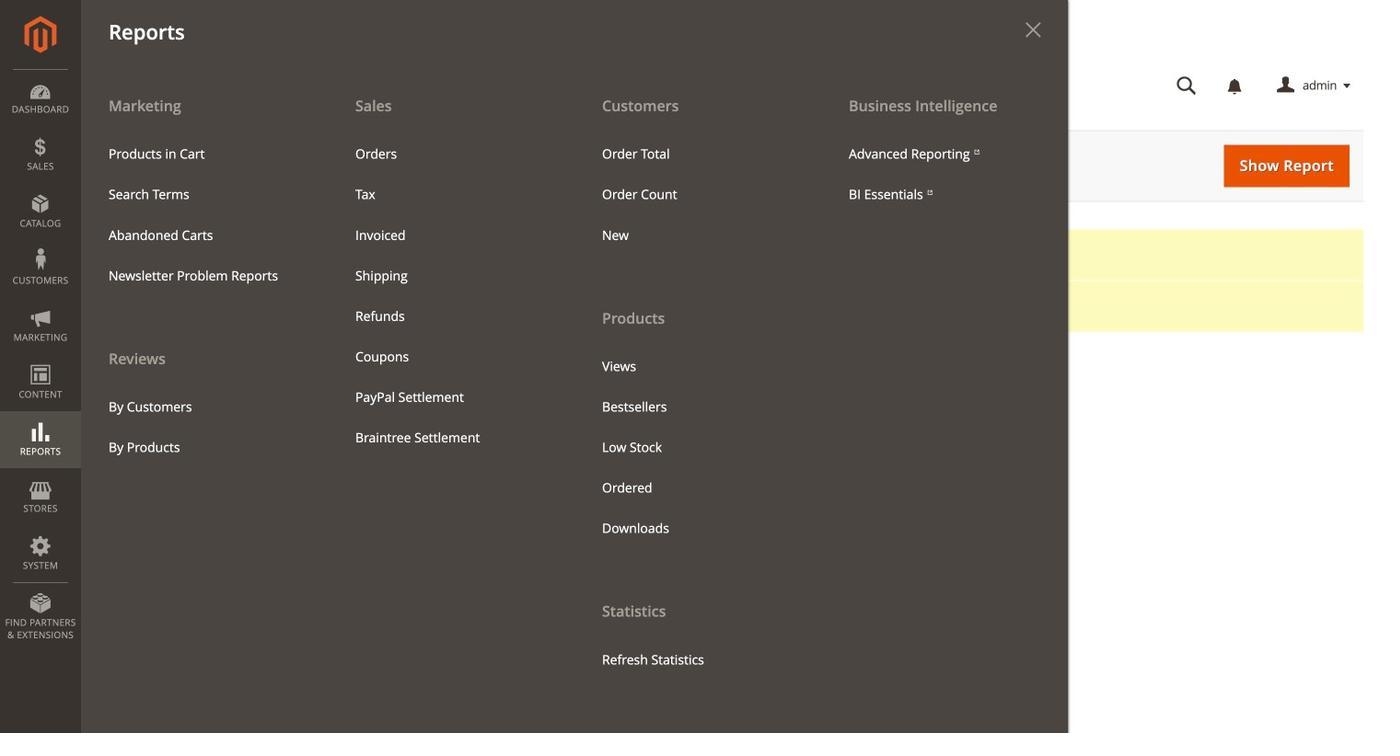Task type: locate. For each thing, give the bounding box(es) containing it.
magento admin panel image
[[24, 16, 57, 53]]

menu bar
[[0, 0, 1068, 734]]

menu
[[81, 85, 1068, 734], [81, 85, 328, 468], [575, 85, 821, 681], [95, 134, 314, 296], [342, 134, 561, 458], [588, 134, 807, 256], [835, 134, 1054, 215], [588, 347, 807, 549], [95, 387, 314, 468]]

None text field
[[429, 541, 567, 571], [429, 599, 567, 629], [429, 541, 567, 571], [429, 599, 567, 629]]



